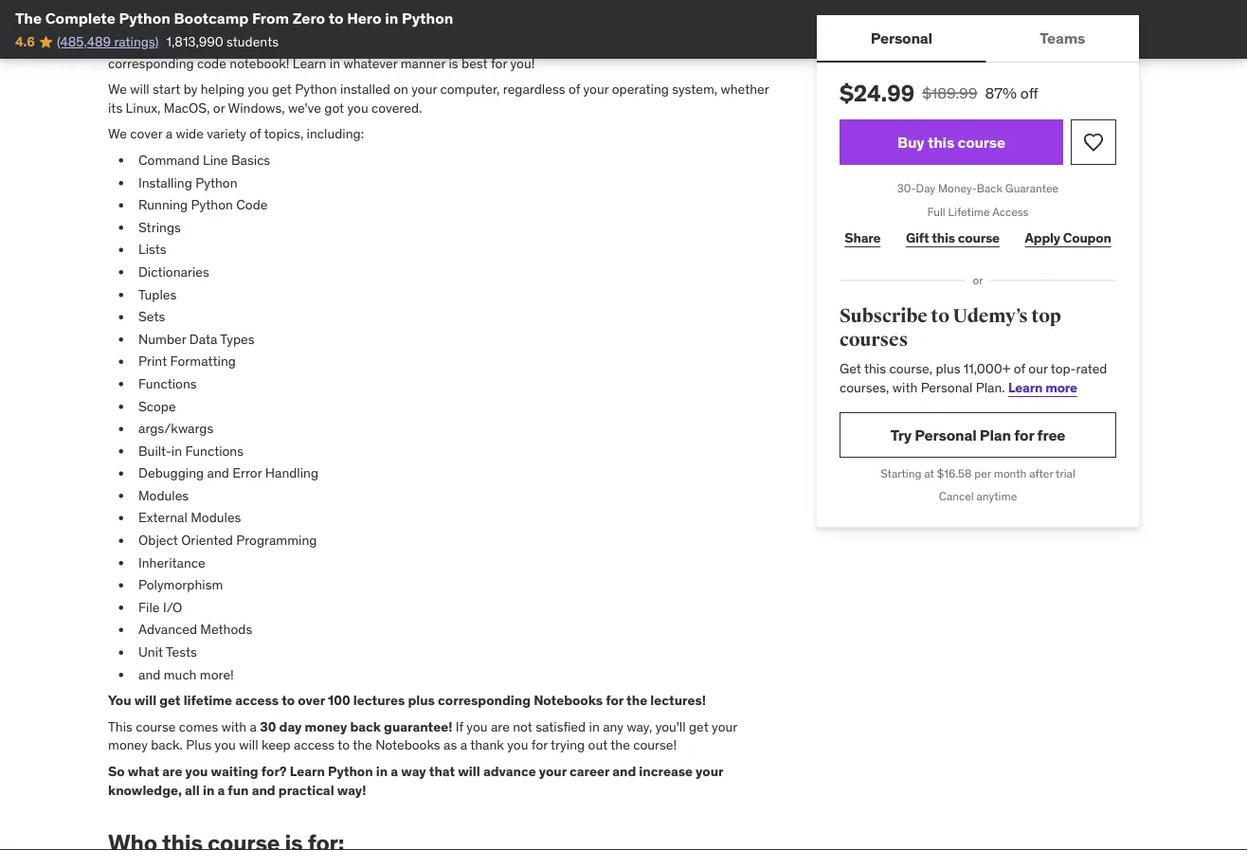 Task type: describe. For each thing, give the bounding box(es) containing it.
not
[[513, 719, 533, 736]]

command
[[138, 152, 200, 169]]

linux,
[[126, 100, 161, 117]]

0 horizontal spatial more!
[[200, 666, 234, 684]]

trying
[[551, 737, 585, 754]]

course!
[[634, 737, 677, 754]]

course inside button
[[958, 132, 1006, 152]]

tab list containing personal
[[817, 15, 1140, 63]]

for left you!
[[491, 55, 507, 72]]

cover
[[130, 126, 162, 143]]

python up manner,
[[402, 8, 454, 27]]

notebooks inside learn how to use python for real-world tasks, such as working with pdf files, sending emails, reading excel files, scraping websites for informations, working with image files, and much more! this course will teach you python in a practical manner, with every lecture comes a full coding screencast and a corresponding code notebook! learn in whatever manner is best for you! we will start by helping you get python installed on your computer, regardless of your operating system, whether its linux, macos, or windows, we've got you covered. we cover a wide variety of topics, including: command line basics installing python running python code strings lists dictionaries tuples sets number data types print formatting functions scope args/kwargs built-in functions debugging and error handling modules external modules object oriented programming inheritance polymorphism file i/o advanced methods unit tests and much more! you will get lifetime access to over 100 lectures plus corresponding notebooks for the lectures!
[[534, 693, 603, 710]]

so
[[108, 764, 125, 781]]

personal inside button
[[871, 28, 933, 47]]

apply
[[1026, 230, 1061, 247]]

cancel
[[939, 489, 974, 504]]

the down back
[[353, 737, 372, 754]]

get this course, plus 11,000+ of our top-rated courses, with personal plan.
[[840, 360, 1108, 396]]

in right hero
[[385, 8, 399, 27]]

plan.
[[976, 379, 1006, 396]]

waiting
[[211, 764, 259, 781]]

4.6
[[15, 33, 35, 50]]

learn up we've
[[293, 55, 327, 72]]

code
[[236, 197, 268, 214]]

computer,
[[440, 81, 500, 98]]

programming
[[236, 532, 317, 549]]

debugging
[[138, 465, 204, 482]]

1 vertical spatial comes
[[179, 719, 218, 736]]

will right you
[[134, 693, 157, 710]]

you up notebook!
[[238, 36, 259, 53]]

1 horizontal spatial of
[[569, 81, 580, 98]]

buy this course
[[898, 132, 1006, 152]]

1 files, from the left
[[145, 10, 175, 27]]

keep
[[262, 737, 291, 754]]

course,
[[890, 360, 933, 378]]

back.
[[151, 737, 183, 754]]

(485,489
[[57, 33, 111, 50]]

tasks,
[[355, 0, 393, 9]]

apply coupon
[[1026, 230, 1112, 247]]

lists
[[138, 241, 167, 258]]

1,813,990 students
[[166, 33, 279, 50]]

access inside if you are not satisfied in any way, you'll get your money back. plus you will keep access to the notebooks as a thank you for trying out the course!
[[294, 737, 335, 754]]

files,
[[561, 0, 595, 9]]

a up the "whether"
[[756, 36, 763, 53]]

plus inside get this course, plus 11,000+ of our top-rated courses, with personal plan.
[[936, 360, 961, 378]]

plus inside learn how to use python for real-world tasks, such as working with pdf files, sending emails, reading excel files, scraping websites for informations, working with image files, and much more! this course will teach you python in a practical manner, with every lecture comes a full coding screencast and a corresponding code notebook! learn in whatever manner is best for you! we will start by helping you get python installed on your computer, regardless of your operating system, whether its linux, macos, or windows, we've got you covered. we cover a wide variety of topics, including: command line basics installing python running python code strings lists dictionaries tuples sets number data types print formatting functions scope args/kwargs built-in functions debugging and error handling modules external modules object oriented programming inheritance polymorphism file i/o advanced methods unit tests and much more! you will get lifetime access to over 100 lectures plus corresponding notebooks for the lectures!
[[408, 693, 435, 710]]

python inside so what are you waiting for? learn python in a way that will advance your career and increase your knowledge, all in a fun and practical way!
[[328, 764, 373, 781]]

learn more
[[1009, 379, 1078, 396]]

1 we from the top
[[108, 81, 127, 98]]

line
[[203, 152, 228, 169]]

2 this from the top
[[108, 719, 133, 736]]

try personal plan for free link
[[840, 412, 1117, 458]]

2 vertical spatial personal
[[915, 425, 977, 444]]

to left the use
[[176, 0, 189, 9]]

to left over
[[282, 693, 295, 710]]

course up back.
[[136, 719, 176, 736]]

guarantee!
[[384, 719, 453, 736]]

by
[[184, 81, 198, 98]]

error
[[233, 465, 262, 482]]

python down line
[[195, 174, 238, 191]]

code
[[197, 55, 227, 72]]

strings
[[138, 219, 181, 236]]

(485,489 ratings)
[[57, 33, 159, 50]]

python left code
[[191, 197, 233, 214]]

in right all
[[203, 782, 215, 799]]

money inside if you are not satisfied in any way, you'll get your money back. plus you will keep access to the notebooks as a thank you for trying out the course!
[[108, 737, 148, 754]]

its
[[108, 100, 123, 117]]

buy
[[898, 132, 925, 152]]

in left way
[[376, 764, 388, 781]]

money-
[[939, 181, 977, 195]]

with inside get this course, plus 11,000+ of our top-rated courses, with personal plan.
[[893, 379, 918, 396]]

for inside if you are not satisfied in any way, you'll get your money back. plus you will keep access to the notebooks as a thank you for trying out the course!
[[532, 737, 548, 754]]

on
[[394, 81, 409, 98]]

our
[[1029, 360, 1048, 378]]

a left "full"
[[587, 36, 594, 53]]

python up websites
[[218, 0, 263, 9]]

wide
[[176, 126, 204, 143]]

2 files, from the left
[[536, 10, 566, 27]]

data
[[189, 331, 218, 348]]

we've
[[288, 100, 321, 117]]

students
[[227, 33, 279, 50]]

is
[[449, 55, 459, 72]]

every
[[465, 36, 497, 53]]

with up is
[[436, 36, 462, 53]]

topics,
[[264, 126, 304, 143]]

your down trying
[[539, 764, 567, 781]]

over
[[298, 693, 325, 710]]

full
[[597, 36, 615, 53]]

lecture
[[500, 36, 541, 53]]

1 horizontal spatial more!
[[634, 10, 671, 27]]

1 vertical spatial corresponding
[[438, 693, 531, 710]]

what
[[128, 764, 159, 781]]

1 horizontal spatial get
[[272, 81, 292, 98]]

personal button
[[817, 15, 987, 61]]

as inside learn how to use python for real-world tasks, such as working with pdf files, sending emails, reading excel files, scraping websites for informations, working with image files, and much more! this course will teach you python in a practical manner, with every lecture comes a full coding screencast and a corresponding code notebook! learn in whatever manner is best for you! we will start by helping you get python installed on your computer, regardless of your operating system, whether its linux, macos, or windows, we've got you covered. we cover a wide variety of topics, including: command line basics installing python running python code strings lists dictionaries tuples sets number data types print formatting functions scope args/kwargs built-in functions debugging and error handling modules external modules object oriented programming inheritance polymorphism file i/o advanced methods unit tests and much more! you will get lifetime access to over 100 lectures plus corresponding notebooks for the lectures!
[[429, 0, 443, 9]]

so what are you waiting for? learn python in a way that will advance your career and increase your knowledge, all in a fun and practical way!
[[108, 764, 724, 799]]

subscribe
[[840, 304, 928, 328]]

a left wide at left top
[[166, 126, 173, 143]]

excel
[[108, 10, 142, 27]]

i/o
[[163, 599, 182, 616]]

fun
[[228, 782, 249, 799]]

coding
[[619, 36, 659, 53]]

try personal plan for free
[[891, 425, 1066, 444]]

0 horizontal spatial corresponding
[[108, 55, 194, 72]]

inheritance
[[138, 555, 205, 572]]

in down the zero
[[307, 36, 318, 53]]

and down the files,
[[569, 10, 593, 27]]

free
[[1038, 425, 1066, 444]]

guarantee
[[1006, 181, 1059, 195]]

1 horizontal spatial much
[[596, 10, 631, 27]]

python up ratings)
[[119, 8, 171, 27]]

0 vertical spatial money
[[305, 719, 347, 736]]

30-day money-back guarantee full lifetime access
[[898, 181, 1059, 219]]

you!
[[511, 55, 535, 72]]

for up websites
[[266, 0, 284, 9]]

2 we from the top
[[108, 126, 127, 143]]

0 vertical spatial modules
[[138, 488, 189, 505]]

to inside if you are not satisfied in any way, you'll get your money back. plus you will keep access to the notebooks as a thank you for trying out the course!
[[338, 737, 350, 754]]

you right if
[[467, 719, 488, 736]]

back
[[977, 181, 1003, 195]]

and down reading
[[730, 36, 752, 53]]

to right the zero
[[329, 8, 344, 27]]

practical inside so what are you waiting for? learn python in a way that will advance your career and increase your knowledge, all in a fun and practical way!
[[279, 782, 334, 799]]

anytime
[[977, 489, 1018, 504]]

helping
[[201, 81, 245, 98]]

day
[[917, 181, 936, 195]]

the
[[15, 8, 42, 27]]

running
[[138, 197, 188, 214]]

subscribe to udemy's top courses
[[840, 304, 1062, 352]]

lifetime
[[184, 693, 232, 710]]

use
[[192, 0, 215, 9]]

gift
[[906, 230, 930, 247]]

100
[[328, 693, 351, 710]]

advanced
[[138, 622, 197, 639]]

formatting
[[170, 353, 236, 370]]

python down from
[[262, 36, 304, 53]]

if you are not satisfied in any way, you'll get your money back. plus you will keep access to the notebooks as a thank you for trying out the course!
[[108, 719, 738, 754]]

a inside if you are not satisfied in any way, you'll get your money back. plus you will keep access to the notebooks as a thank you for trying out the course!
[[461, 737, 468, 754]]

lectures!
[[651, 693, 706, 710]]

after
[[1030, 466, 1054, 481]]

plus
[[186, 737, 212, 754]]

real-
[[287, 0, 316, 9]]

reading
[[700, 0, 748, 9]]

best
[[462, 55, 488, 72]]

and down the for?
[[252, 782, 276, 799]]

lectures
[[354, 693, 405, 710]]

your right on
[[412, 81, 437, 98]]



Task type: locate. For each thing, give the bounding box(es) containing it.
number
[[138, 331, 186, 348]]

python up we've
[[295, 81, 337, 98]]

1 this from the top
[[108, 36, 133, 53]]

1 horizontal spatial access
[[294, 737, 335, 754]]

start
[[153, 81, 180, 98]]

1 horizontal spatial files,
[[536, 10, 566, 27]]

a left fun
[[218, 782, 225, 799]]

1 vertical spatial access
[[294, 737, 335, 754]]

image
[[493, 10, 533, 27]]

to left udemy's at the top right of page
[[931, 304, 950, 328]]

0 vertical spatial notebooks
[[534, 693, 603, 710]]

0 horizontal spatial get
[[160, 693, 181, 710]]

teach
[[201, 36, 235, 53]]

files,
[[145, 10, 175, 27], [536, 10, 566, 27]]

if
[[456, 719, 464, 736]]

1 vertical spatial money
[[108, 737, 148, 754]]

1 horizontal spatial modules
[[191, 510, 241, 527]]

0 vertical spatial are
[[491, 719, 510, 736]]

you right plus
[[215, 737, 236, 754]]

0 horizontal spatial comes
[[179, 719, 218, 736]]

this right gift
[[932, 230, 956, 247]]

1 horizontal spatial plus
[[936, 360, 961, 378]]

1 vertical spatial notebooks
[[376, 737, 441, 754]]

will inside so what are you waiting for? learn python in a way that will advance your career and increase your knowledge, all in a fun and practical way!
[[458, 764, 481, 781]]

1 vertical spatial or
[[973, 273, 984, 288]]

oriented
[[181, 532, 233, 549]]

0 horizontal spatial are
[[162, 764, 182, 781]]

this down you
[[108, 719, 133, 736]]

personal inside get this course, plus 11,000+ of our top-rated courses, with personal plan.
[[921, 379, 973, 396]]

you down not
[[508, 737, 529, 754]]

more!
[[634, 10, 671, 27], [200, 666, 234, 684]]

corresponding up if
[[438, 693, 531, 710]]

0 vertical spatial access
[[235, 693, 279, 710]]

windows,
[[228, 100, 285, 117]]

a left 30
[[250, 719, 257, 736]]

course inside learn how to use python for real-world tasks, such as working with pdf files, sending emails, reading excel files, scraping websites for informations, working with image files, and much more! this course will teach you python in a practical manner, with every lecture comes a full coding screencast and a corresponding code notebook! learn in whatever manner is best for you! we will start by helping you get python installed on your computer, regardless of your operating system, whether its linux, macos, or windows, we've got you covered. we cover a wide variety of topics, including: command line basics installing python running python code strings lists dictionaries tuples sets number data types print formatting functions scope args/kwargs built-in functions debugging and error handling modules external modules object oriented programming inheritance polymorphism file i/o advanced methods unit tests and much more! you will get lifetime access to over 100 lectures plus corresponding notebooks for the lectures!
[[136, 36, 176, 53]]

$24.99
[[840, 79, 915, 107]]

a
[[321, 36, 328, 53], [587, 36, 594, 53], [756, 36, 763, 53], [166, 126, 173, 143], [250, 719, 257, 736], [461, 737, 468, 754], [391, 764, 398, 781], [218, 782, 225, 799]]

0 horizontal spatial notebooks
[[376, 737, 441, 754]]

modules up oriented
[[191, 510, 241, 527]]

world
[[316, 0, 352, 9]]

tests
[[166, 644, 197, 661]]

gift this course
[[906, 230, 1000, 247]]

0 horizontal spatial as
[[429, 0, 443, 9]]

polymorphism
[[138, 577, 223, 594]]

1 vertical spatial as
[[444, 737, 457, 754]]

file
[[138, 599, 160, 616]]

and left "error"
[[207, 465, 229, 482]]

2 vertical spatial of
[[1014, 360, 1026, 378]]

this down excel
[[108, 36, 133, 53]]

personal up $16.58
[[915, 425, 977, 444]]

built-
[[138, 443, 171, 460]]

python up the way!
[[328, 764, 373, 781]]

0 vertical spatial functions
[[138, 376, 197, 393]]

plan
[[980, 425, 1012, 444]]

notebooks down guarantee!
[[376, 737, 441, 754]]

corresponding down ratings)
[[108, 55, 194, 72]]

1 horizontal spatial money
[[305, 719, 347, 736]]

plus
[[936, 360, 961, 378], [408, 693, 435, 710]]

0 vertical spatial practical
[[331, 36, 382, 53]]

get left "lifetime"
[[160, 693, 181, 710]]

will left teach
[[179, 36, 198, 53]]

share
[[845, 230, 881, 247]]

1 vertical spatial working
[[408, 10, 459, 27]]

this inside button
[[928, 132, 955, 152]]

2 horizontal spatial of
[[1014, 360, 1026, 378]]

gift this course link
[[901, 220, 1005, 258]]

will up the linux,
[[130, 81, 150, 98]]

0 vertical spatial plus
[[936, 360, 961, 378]]

get
[[840, 360, 862, 378]]

to inside subscribe to udemy's top courses
[[931, 304, 950, 328]]

0 horizontal spatial modules
[[138, 488, 189, 505]]

are inside so what are you waiting for? learn python in a way that will advance your career and increase your knowledge, all in a fun and practical way!
[[162, 764, 182, 781]]

trial
[[1056, 466, 1076, 481]]

0 horizontal spatial of
[[250, 126, 261, 143]]

0 vertical spatial this
[[928, 132, 955, 152]]

87%
[[986, 83, 1017, 102]]

this inside get this course, plus 11,000+ of our top-rated courses, with personal plan.
[[865, 360, 887, 378]]

for up any
[[606, 693, 624, 710]]

in down args/kwargs
[[171, 443, 182, 460]]

0 vertical spatial we
[[108, 81, 127, 98]]

functions up scope
[[138, 376, 197, 393]]

learn inside so what are you waiting for? learn python in a way that will advance your career and increase your knowledge, all in a fun and practical way!
[[290, 764, 325, 781]]

for down "real-"
[[299, 10, 317, 27]]

tuples
[[138, 286, 177, 303]]

are for not
[[491, 719, 510, 736]]

practical
[[331, 36, 382, 53], [279, 782, 334, 799]]

as inside if you are not satisfied in any way, you'll get your money back. plus you will keep access to the notebooks as a thank you for trying out the course!
[[444, 737, 457, 754]]

you up windows,
[[248, 81, 269, 98]]

course
[[136, 36, 176, 53], [958, 132, 1006, 152], [958, 230, 1000, 247], [136, 719, 176, 736]]

0 vertical spatial of
[[569, 81, 580, 98]]

lifetime
[[949, 204, 990, 219]]

1 vertical spatial functions
[[185, 443, 244, 460]]

you
[[108, 693, 131, 710]]

1 vertical spatial practical
[[279, 782, 334, 799]]

or down helping
[[213, 100, 225, 117]]

2 vertical spatial this
[[865, 360, 887, 378]]

got
[[325, 100, 344, 117]]

we up the its
[[108, 81, 127, 98]]

apply coupon button
[[1020, 220, 1117, 258]]

1 vertical spatial modules
[[191, 510, 241, 527]]

bootcamp
[[174, 8, 249, 27]]

you'll
[[656, 719, 686, 736]]

as right such
[[429, 0, 443, 9]]

the complete python bootcamp from zero to hero in python
[[15, 8, 454, 27]]

1 horizontal spatial corresponding
[[438, 693, 531, 710]]

covered.
[[372, 100, 422, 117]]

0 vertical spatial working
[[446, 0, 498, 9]]

0 horizontal spatial plus
[[408, 693, 435, 710]]

of right regardless
[[569, 81, 580, 98]]

top
[[1032, 304, 1062, 328]]

2 horizontal spatial get
[[689, 719, 709, 736]]

off
[[1021, 83, 1039, 102]]

with
[[501, 0, 529, 9], [462, 10, 490, 27], [436, 36, 462, 53], [893, 379, 918, 396], [222, 719, 247, 736]]

this for get
[[865, 360, 887, 378]]

in left 'whatever'
[[330, 55, 340, 72]]

per
[[975, 466, 992, 481]]

this right buy
[[928, 132, 955, 152]]

hero
[[347, 8, 382, 27]]

whatever
[[344, 55, 398, 72]]

your inside if you are not satisfied in any way, you'll get your money back. plus you will keep access to the notebooks as a thank you for trying out the course!
[[712, 719, 738, 736]]

in left any
[[589, 719, 600, 736]]

1 vertical spatial much
[[164, 666, 197, 684]]

we
[[108, 81, 127, 98], [108, 126, 127, 143]]

1 horizontal spatial comes
[[544, 36, 584, 53]]

learn down our
[[1009, 379, 1043, 396]]

a down the zero
[[321, 36, 328, 53]]

system,
[[673, 81, 718, 98]]

0 vertical spatial as
[[429, 0, 443, 9]]

1 vertical spatial are
[[162, 764, 182, 781]]

you up all
[[185, 764, 208, 781]]

this for buy
[[928, 132, 955, 152]]

1 vertical spatial this
[[932, 230, 956, 247]]

you inside so what are you waiting for? learn python in a way that will advance your career and increase your knowledge, all in a fun and practical way!
[[185, 764, 208, 781]]

practical up 'whatever'
[[331, 36, 382, 53]]

notebooks inside if you are not satisfied in any way, you'll get your money back. plus you will keep access to the notebooks as a thank you for trying out the course!
[[376, 737, 441, 754]]

access down "day"
[[294, 737, 335, 754]]

access
[[235, 693, 279, 710], [294, 737, 335, 754]]

rated
[[1077, 360, 1108, 378]]

1 horizontal spatial are
[[491, 719, 510, 736]]

learn up excel
[[108, 0, 143, 9]]

2 vertical spatial get
[[689, 719, 709, 736]]

the down any
[[611, 737, 630, 754]]

websites
[[238, 10, 296, 27]]

or inside learn how to use python for real-world tasks, such as working with pdf files, sending emails, reading excel files, scraping websites for informations, working with image files, and much more! this course will teach you python in a practical manner, with every lecture comes a full coding screencast and a corresponding code notebook! learn in whatever manner is best for you! we will start by helping you get python installed on your computer, regardless of your operating system, whether its linux, macos, or windows, we've got you covered. we cover a wide variety of topics, including: command line basics installing python running python code strings lists dictionaries tuples sets number data types print formatting functions scope args/kwargs built-in functions debugging and error handling modules external modules object oriented programming inheritance polymorphism file i/o advanced methods unit tests and much more! you will get lifetime access to over 100 lectures plus corresponding notebooks for the lectures!
[[213, 100, 225, 117]]

1 vertical spatial this
[[108, 719, 133, 736]]

the up way, on the right of page
[[627, 693, 648, 710]]

are for you
[[162, 764, 182, 781]]

args/kwargs
[[138, 420, 214, 437]]

1 horizontal spatial or
[[973, 273, 984, 288]]

buy this course button
[[840, 119, 1064, 165]]

sets
[[138, 309, 165, 326]]

0 vertical spatial corresponding
[[108, 55, 194, 72]]

access inside learn how to use python for real-world tasks, such as working with pdf files, sending emails, reading excel files, scraping websites for informations, working with image files, and much more! this course will teach you python in a practical manner, with every lecture comes a full coding screencast and a corresponding code notebook! learn in whatever manner is best for you! we will start by helping you get python installed on your computer, regardless of your operating system, whether its linux, macos, or windows, we've got you covered. we cover a wide variety of topics, including: command line basics installing python running python code strings lists dictionaries tuples sets number data types print formatting functions scope args/kwargs built-in functions debugging and error handling modules external modules object oriented programming inheritance polymorphism file i/o advanced methods unit tests and much more! you will get lifetime access to over 100 lectures plus corresponding notebooks for the lectures!
[[235, 693, 279, 710]]

variety
[[207, 126, 247, 143]]

more! up "lifetime"
[[200, 666, 234, 684]]

0 horizontal spatial much
[[164, 666, 197, 684]]

courses,
[[840, 379, 890, 396]]

for?
[[261, 764, 287, 781]]

how
[[146, 0, 173, 9]]

money up so
[[108, 737, 148, 754]]

0 vertical spatial get
[[272, 81, 292, 98]]

you down installed at the left top
[[348, 100, 369, 117]]

are inside if you are not satisfied in any way, you'll get your money back. plus you will keep access to the notebooks as a thank you for trying out the course!
[[491, 719, 510, 736]]

practical inside learn how to use python for real-world tasks, such as working with pdf files, sending emails, reading excel files, scraping websites for informations, working with image files, and much more! this course will teach you python in a practical manner, with every lecture comes a full coding screencast and a corresponding code notebook! learn in whatever manner is best for you! we will start by helping you get python installed on your computer, regardless of your operating system, whether its linux, macos, or windows, we've got you covered. we cover a wide variety of topics, including: command line basics installing python running python code strings lists dictionaries tuples sets number data types print formatting functions scope args/kwargs built-in functions debugging and error handling modules external modules object oriented programming inheritance polymorphism file i/o advanced methods unit tests and much more! you will get lifetime access to over 100 lectures plus corresponding notebooks for the lectures!
[[331, 36, 382, 53]]

course up back
[[958, 132, 1006, 152]]

with down course,
[[893, 379, 918, 396]]

0 horizontal spatial money
[[108, 737, 148, 754]]

installing
[[138, 174, 192, 191]]

practical down the for?
[[279, 782, 334, 799]]

your right you'll
[[712, 719, 738, 736]]

methods
[[200, 622, 252, 639]]

and right career
[[613, 764, 636, 781]]

with left 30
[[222, 719, 247, 736]]

0 vertical spatial more!
[[634, 10, 671, 27]]

1 vertical spatial personal
[[921, 379, 973, 396]]

corresponding
[[108, 55, 194, 72], [438, 693, 531, 710]]

0 horizontal spatial access
[[235, 693, 279, 710]]

way,
[[627, 719, 653, 736]]

back
[[350, 719, 381, 736]]

$189.99
[[923, 83, 978, 102]]

are down back.
[[162, 764, 182, 781]]

1 horizontal spatial notebooks
[[534, 693, 603, 710]]

emails,
[[652, 0, 697, 9]]

files, down pdf
[[536, 10, 566, 27]]

a left way
[[391, 764, 398, 781]]

of down windows,
[[250, 126, 261, 143]]

for down not
[[532, 737, 548, 754]]

with up image
[[501, 0, 529, 9]]

full
[[928, 204, 946, 219]]

course down 'lifetime'
[[958, 230, 1000, 247]]

0 vertical spatial this
[[108, 36, 133, 53]]

0 horizontal spatial or
[[213, 100, 225, 117]]

such
[[396, 0, 426, 9]]

will right that
[[458, 764, 481, 781]]

comes inside learn how to use python for real-world tasks, such as working with pdf files, sending emails, reading excel files, scraping websites for informations, working with image files, and much more! this course will teach you python in a practical manner, with every lecture comes a full coding screencast and a corresponding code notebook! learn in whatever manner is best for you! we will start by helping you get python installed on your computer, regardless of your operating system, whether its linux, macos, or windows, we've got you covered. we cover a wide variety of topics, including: command line basics installing python running python code strings lists dictionaries tuples sets number data types print formatting functions scope args/kwargs built-in functions debugging and error handling modules external modules object oriented programming inheritance polymorphism file i/o advanced methods unit tests and much more! you will get lifetime access to over 100 lectures plus corresponding notebooks for the lectures!
[[544, 36, 584, 53]]

1 vertical spatial get
[[160, 693, 181, 710]]

this up courses,
[[865, 360, 887, 378]]

working down such
[[408, 10, 459, 27]]

0 vertical spatial much
[[596, 10, 631, 27]]

knowledge,
[[108, 782, 182, 799]]

that
[[429, 764, 455, 781]]

functions
[[138, 376, 197, 393], [185, 443, 244, 460]]

your left the operating
[[584, 81, 609, 98]]

will inside if you are not satisfied in any way, you'll get your money back. plus you will keep access to the notebooks as a thank you for trying out the course!
[[239, 737, 258, 754]]

1 vertical spatial of
[[250, 126, 261, 143]]

dictionaries
[[138, 264, 209, 281]]

learn right the for?
[[290, 764, 325, 781]]

personal up "$24.99"
[[871, 28, 933, 47]]

get right you'll
[[689, 719, 709, 736]]

starting
[[881, 466, 922, 481]]

of inside get this course, plus 11,000+ of our top-rated courses, with personal plan.
[[1014, 360, 1026, 378]]

with up the every
[[462, 10, 490, 27]]

0 horizontal spatial files,
[[145, 10, 175, 27]]

to down "100"
[[338, 737, 350, 754]]

for
[[266, 0, 284, 9], [299, 10, 317, 27], [491, 55, 507, 72], [1015, 425, 1035, 444], [606, 693, 624, 710], [532, 737, 548, 754]]

your right increase
[[696, 764, 724, 781]]

1 vertical spatial plus
[[408, 693, 435, 710]]

access
[[993, 204, 1029, 219]]

print
[[138, 353, 167, 370]]

files, down how
[[145, 10, 175, 27]]

get inside if you are not satisfied in any way, you'll get your money back. plus you will keep access to the notebooks as a thank you for trying out the course!
[[689, 719, 709, 736]]

11,000+
[[964, 360, 1011, 378]]

1 horizontal spatial as
[[444, 737, 457, 754]]

day
[[279, 719, 302, 736]]

try
[[891, 425, 912, 444]]

as down if
[[444, 737, 457, 754]]

0 vertical spatial comes
[[544, 36, 584, 53]]

more! down emails,
[[634, 10, 671, 27]]

operating
[[612, 81, 669, 98]]

1 vertical spatial we
[[108, 126, 127, 143]]

handling
[[265, 465, 319, 482]]

0 vertical spatial or
[[213, 100, 225, 117]]

this for gift
[[932, 230, 956, 247]]

complete
[[45, 8, 116, 27]]

functions up "error"
[[185, 443, 244, 460]]

manner,
[[386, 36, 433, 53]]

the inside learn how to use python for real-world tasks, such as working with pdf files, sending emails, reading excel files, scraping websites for informations, working with image files, and much more! this course will teach you python in a practical manner, with every lecture comes a full coding screencast and a corresponding code notebook! learn in whatever manner is best for you! we will start by helping you get python installed on your computer, regardless of your operating system, whether its linux, macos, or windows, we've got you covered. we cover a wide variety of topics, including: command line basics installing python running python code strings lists dictionaries tuples sets number data types print formatting functions scope args/kwargs built-in functions debugging and error handling modules external modules object oriented programming inheritance polymorphism file i/o advanced methods unit tests and much more! you will get lifetime access to over 100 lectures plus corresponding notebooks for the lectures!
[[627, 693, 648, 710]]

tab list
[[817, 15, 1140, 63]]

whether
[[721, 81, 769, 98]]

wishlist image
[[1083, 131, 1106, 154]]

0 vertical spatial personal
[[871, 28, 933, 47]]

in inside if you are not satisfied in any way, you'll get your money back. plus you will keep access to the notebooks as a thank you for trying out the course!
[[589, 719, 600, 736]]

course down excel
[[136, 36, 176, 53]]

working up the every
[[446, 0, 498, 9]]

for left free
[[1015, 425, 1035, 444]]

much down sending
[[596, 10, 631, 27]]

are left not
[[491, 719, 510, 736]]

much down tests
[[164, 666, 197, 684]]

1 vertical spatial more!
[[200, 666, 234, 684]]

this inside learn how to use python for real-world tasks, such as working with pdf files, sending emails, reading excel files, scraping websites for informations, working with image files, and much more! this course will teach you python in a practical manner, with every lecture comes a full coding screencast and a corresponding code notebook! learn in whatever manner is best for you! we will start by helping you get python installed on your computer, regardless of your operating system, whether its linux, macos, or windows, we've got you covered. we cover a wide variety of topics, including: command line basics installing python running python code strings lists dictionaries tuples sets number data types print formatting functions scope args/kwargs built-in functions debugging and error handling modules external modules object oriented programming inheritance polymorphism file i/o advanced methods unit tests and much more! you will get lifetime access to over 100 lectures plus corresponding notebooks for the lectures!
[[108, 36, 133, 53]]

and down unit at the left of page
[[138, 666, 161, 684]]



Task type: vqa. For each thing, say whether or not it's contained in the screenshot.
Build in the THE JQUERY IN ACTION: BUILD 20 JQUERY PROJECTS
no



